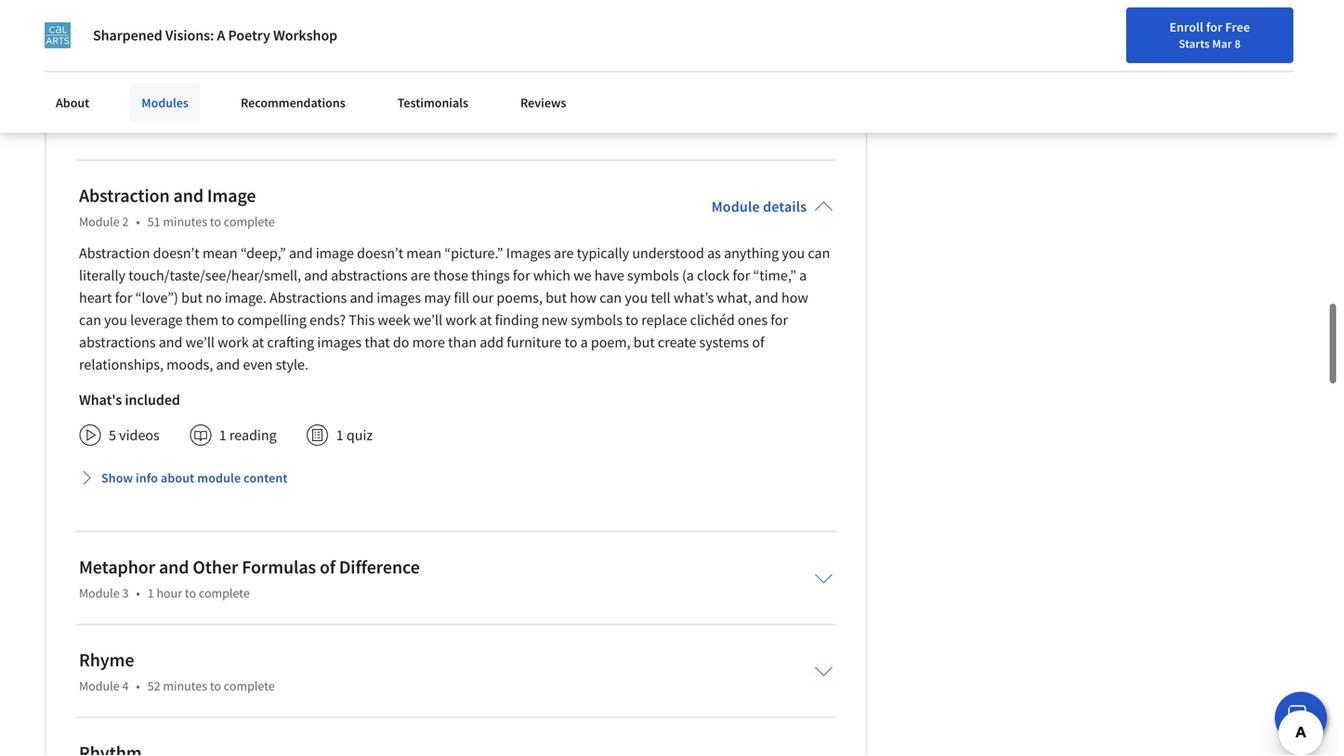 Task type: vqa. For each thing, say whether or not it's contained in the screenshot.
Reviews link
yes



Task type: locate. For each thing, give the bounding box(es) containing it.
mean
[[203, 244, 238, 262], [406, 244, 442, 262]]

2 horizontal spatial you
[[782, 244, 805, 262]]

can right anything
[[808, 244, 830, 262]]

are up which
[[554, 244, 574, 262]]

of right formulas
[[320, 556, 336, 579]]

images
[[377, 288, 421, 307], [317, 333, 362, 352]]

1 horizontal spatial mean
[[406, 244, 442, 262]]

1 how from the left
[[570, 288, 597, 307]]

0 vertical spatial can
[[808, 244, 830, 262]]

but
[[181, 288, 203, 307], [546, 288, 567, 307], [634, 333, 655, 352]]

0 horizontal spatial a
[[581, 333, 588, 352]]

of down ones
[[752, 333, 765, 352]]

but up new
[[546, 288, 567, 307]]

about
[[56, 94, 89, 111]]

we'll up 'more'
[[413, 311, 443, 329]]

1 vertical spatial abstraction
[[79, 244, 150, 262]]

0 vertical spatial symbols
[[627, 266, 679, 285]]

replace
[[642, 311, 687, 329]]

and
[[173, 184, 204, 207], [289, 244, 313, 262], [304, 266, 328, 285], [350, 288, 374, 307], [755, 288, 779, 307], [159, 333, 183, 352], [216, 355, 240, 374], [159, 556, 189, 579]]

5
[[109, 426, 116, 445]]

you
[[782, 244, 805, 262], [625, 288, 648, 307], [104, 311, 127, 329]]

complete inside the abstraction and image module 2 • 51 minutes to complete
[[224, 213, 275, 230]]

and up hour
[[159, 556, 189, 579]]

minutes right 51 on the left top
[[163, 213, 207, 230]]

to right hour
[[185, 585, 196, 602]]

module inside metaphor and other formulas of difference module 3 • 1 hour to complete
[[79, 585, 120, 602]]

4
[[122, 678, 129, 695]]

sharpened visions: a poetry workshop
[[93, 26, 338, 45]]

0 vertical spatial are
[[554, 244, 574, 262]]

1 vertical spatial can
[[600, 288, 622, 307]]

how down the "time,"
[[782, 288, 808, 307]]

at
[[480, 311, 492, 329], [252, 333, 264, 352]]

1 vertical spatial abstractions
[[79, 333, 156, 352]]

metaphor
[[79, 556, 155, 579]]

reading
[[229, 426, 277, 445]]

1 vertical spatial at
[[252, 333, 264, 352]]

1 vertical spatial work
[[218, 333, 249, 352]]

0 horizontal spatial abstractions
[[79, 333, 156, 352]]

1 horizontal spatial symbols
[[627, 266, 679, 285]]

0 horizontal spatial 1 quiz
[[109, 62, 146, 80]]

1 horizontal spatial you
[[625, 288, 648, 307]]

a
[[217, 26, 225, 45]]

other
[[193, 556, 238, 579]]

symbols up tell
[[627, 266, 679, 285]]

tell
[[651, 288, 671, 307]]

abstractions down the image
[[331, 266, 408, 285]]

of
[[752, 333, 765, 352], [320, 556, 336, 579]]

at up the even
[[252, 333, 264, 352]]

"time,"
[[753, 266, 797, 285]]

1 horizontal spatial abstractions
[[331, 266, 408, 285]]

51
[[147, 213, 160, 230]]

are
[[554, 244, 574, 262], [411, 266, 431, 285]]

to right 'them'
[[221, 311, 234, 329]]

abstractions
[[270, 288, 347, 307]]

1 quiz inside hide info about module content region
[[109, 62, 146, 80]]

0 horizontal spatial symbols
[[571, 311, 623, 329]]

relationships,
[[79, 355, 164, 374]]

hide info about module content region
[[79, 0, 833, 134]]

free
[[1226, 19, 1251, 35]]

but left the no
[[181, 288, 203, 307]]

• right line
[[157, 99, 162, 117]]

ones
[[738, 311, 768, 329]]

1 vertical spatial of
[[320, 556, 336, 579]]

starts
[[1179, 36, 1210, 51]]

2 vertical spatial you
[[104, 311, 127, 329]]

to inside the abstraction and image module 2 • 51 minutes to complete
[[210, 213, 221, 230]]

recommendations link
[[230, 84, 357, 122]]

work down fill
[[446, 311, 477, 329]]

0 vertical spatial 1 quiz
[[109, 62, 146, 80]]

0 horizontal spatial are
[[411, 266, 431, 285]]

can down the heart
[[79, 311, 101, 329]]

coursera image
[[22, 15, 140, 45]]

2 vertical spatial complete
[[224, 678, 275, 695]]

we
[[574, 266, 592, 285]]

menu item
[[1005, 19, 1125, 79]]

are up may
[[411, 266, 431, 285]]

can
[[808, 244, 830, 262], [600, 288, 622, 307], [79, 311, 101, 329]]

abstractions up relationships,
[[79, 333, 156, 352]]

this
[[349, 311, 375, 329]]

symbols up poem,
[[571, 311, 623, 329]]

•
[[154, 62, 158, 80], [157, 99, 162, 117], [136, 213, 140, 230], [136, 585, 140, 602], [136, 678, 140, 695]]

doesn't down 51 on the left top
[[153, 244, 200, 262]]

0 vertical spatial of
[[752, 333, 765, 352]]

workshop
[[273, 26, 338, 45]]

• left 'total'
[[154, 62, 158, 80]]

complete inside rhyme module 4 • 52 minutes to complete
[[224, 678, 275, 695]]

0 vertical spatial work
[[446, 311, 477, 329]]

image
[[207, 184, 256, 207]]

0 horizontal spatial can
[[79, 311, 101, 329]]

abstraction inside 'abstraction doesn't mean "deep," and image doesn't mean "picture." images are typically understood as anything you can literally touch/taste/see/hear/smell, and abstractions are those things for which we have symbols (a clock for "time," a heart for "love") but no image. abstractions and images may fill our poems, but how can you tell what's what, and how can you leverage them to compelling ends? this week we'll work at finding new symbols to replace clichéd ones for abstractions and we'll work at crafting images that do more than add furniture to a poem, but create systems of relationships, moods, and even style.'
[[79, 244, 150, 262]]

leverage
[[130, 311, 183, 329]]

and up this
[[350, 288, 374, 307]]

1 horizontal spatial are
[[554, 244, 574, 262]]

reviews
[[521, 94, 566, 111]]

1 horizontal spatial 30
[[200, 62, 215, 80]]

• right 2
[[136, 213, 140, 230]]

0 vertical spatial abstractions
[[331, 266, 408, 285]]

you down the heart
[[104, 311, 127, 329]]

module inside the abstraction and image module 2 • 51 minutes to complete
[[79, 213, 120, 230]]

for
[[1207, 19, 1223, 35], [513, 266, 530, 285], [733, 266, 750, 285], [115, 288, 132, 307], [771, 311, 788, 329]]

reviews link
[[509, 84, 578, 122]]

"love")
[[135, 288, 178, 307]]

1 vertical spatial complete
[[199, 585, 250, 602]]

0 horizontal spatial doesn't
[[153, 244, 200, 262]]

1 left hour
[[147, 585, 154, 602]]

do
[[393, 333, 409, 352]]

content
[[244, 470, 288, 486]]

on the line • 30 minutes
[[79, 99, 238, 117]]

mean up touch/taste/see/hear/smell,
[[203, 244, 238, 262]]

0 horizontal spatial quiz
[[119, 62, 146, 80]]

5 videos
[[109, 426, 160, 445]]

0 vertical spatial we'll
[[413, 311, 443, 329]]

• right the 4 on the left bottom of the page
[[136, 678, 140, 695]]

for right ones
[[771, 311, 788, 329]]

30 down 'total'
[[169, 99, 184, 117]]

no
[[206, 288, 222, 307]]

anything
[[724, 244, 779, 262]]

(a
[[682, 266, 694, 285]]

quiz
[[119, 62, 146, 80], [347, 426, 373, 445]]

what,
[[717, 288, 752, 307]]

0 horizontal spatial mean
[[203, 244, 238, 262]]

abstraction
[[79, 184, 170, 207], [79, 244, 150, 262]]

0 horizontal spatial how
[[570, 288, 597, 307]]

abstraction for doesn't
[[79, 244, 150, 262]]

to right 52
[[210, 678, 221, 695]]

1 horizontal spatial can
[[600, 288, 622, 307]]

2 horizontal spatial can
[[808, 244, 830, 262]]

0 horizontal spatial you
[[104, 311, 127, 329]]

a left poem,
[[581, 333, 588, 352]]

1 vertical spatial you
[[625, 288, 648, 307]]

1 abstraction from the top
[[79, 184, 170, 207]]

1 vertical spatial are
[[411, 266, 431, 285]]

we'll
[[413, 311, 443, 329], [186, 333, 215, 352]]

testimonials link
[[386, 84, 480, 122]]

a
[[799, 266, 807, 285], [581, 333, 588, 352]]

2 abstraction from the top
[[79, 244, 150, 262]]

module left 3
[[79, 585, 120, 602]]

about link
[[45, 84, 101, 122]]

abstraction inside the abstraction and image module 2 • 51 minutes to complete
[[79, 184, 170, 207]]

1 horizontal spatial quiz
[[347, 426, 373, 445]]

rhyme
[[79, 649, 134, 672]]

module left the 4 on the left bottom of the page
[[79, 678, 120, 695]]

module up anything
[[712, 197, 760, 216]]

1 horizontal spatial at
[[480, 311, 492, 329]]

abstraction doesn't mean "deep," and image doesn't mean "picture." images are typically understood as anything you can literally touch/taste/see/hear/smell, and abstractions are those things for which we have symbols (a clock for "time," a heart for "love") but no image. abstractions and images may fill our poems, but how can you tell what's what, and how can you leverage them to compelling ends? this week we'll work at finding new symbols to replace clichéd ones for abstractions and we'll work at crafting images that do more than add furniture to a poem, but create systems of relationships, moods, and even style.
[[79, 244, 830, 374]]

None search field
[[265, 12, 572, 49]]

2 horizontal spatial but
[[634, 333, 655, 352]]

to down "image"
[[210, 213, 221, 230]]

that
[[365, 333, 390, 352]]

minutes inside the abstraction and image module 2 • 51 minutes to complete
[[163, 213, 207, 230]]

a right the "time,"
[[799, 266, 807, 285]]

0 horizontal spatial at
[[252, 333, 264, 352]]

quiz inside hide info about module content region
[[119, 62, 146, 80]]

1 horizontal spatial doesn't
[[357, 244, 404, 262]]

0 horizontal spatial 30
[[169, 99, 184, 117]]

1 horizontal spatial we'll
[[413, 311, 443, 329]]

• right 3
[[136, 585, 140, 602]]

at down our
[[480, 311, 492, 329]]

modules link
[[130, 84, 200, 122]]

but down replace
[[634, 333, 655, 352]]

visions:
[[165, 26, 214, 45]]

1 up the
[[109, 62, 116, 80]]

1 inside hide info about module content region
[[109, 62, 116, 80]]

30
[[200, 62, 215, 80], [169, 99, 184, 117]]

1 vertical spatial 1 quiz
[[336, 426, 373, 445]]

abstraction up literally
[[79, 244, 150, 262]]

enroll
[[1170, 19, 1204, 35]]

you up the "time,"
[[782, 244, 805, 262]]

1 mean from the left
[[203, 244, 238, 262]]

work
[[446, 311, 477, 329], [218, 333, 249, 352]]

for up mar
[[1207, 19, 1223, 35]]

mean up 'those'
[[406, 244, 442, 262]]

you left tell
[[625, 288, 648, 307]]

0 horizontal spatial we'll
[[186, 333, 215, 352]]

complete
[[224, 213, 275, 230], [199, 585, 250, 602], [224, 678, 275, 695]]

1 horizontal spatial images
[[377, 288, 421, 307]]

1 horizontal spatial how
[[782, 288, 808, 307]]

images up week
[[377, 288, 421, 307]]

symbols
[[627, 266, 679, 285], [571, 311, 623, 329]]

1 horizontal spatial of
[[752, 333, 765, 352]]

minutes down poetry
[[218, 62, 270, 80]]

abstraction up 2
[[79, 184, 170, 207]]

work up the even
[[218, 333, 249, 352]]

complete inside metaphor and other formulas of difference module 3 • 1 hour to complete
[[199, 585, 250, 602]]

1 inside metaphor and other formulas of difference module 3 • 1 hour to complete
[[147, 585, 154, 602]]

for right the heart
[[115, 288, 132, 307]]

how down we
[[570, 288, 597, 307]]

difference
[[339, 556, 420, 579]]

images down ends?
[[317, 333, 362, 352]]

of inside metaphor and other formulas of difference module 3 • 1 hour to complete
[[320, 556, 336, 579]]

1 vertical spatial 30
[[169, 99, 184, 117]]

0 horizontal spatial but
[[181, 288, 203, 307]]

module
[[712, 197, 760, 216], [79, 213, 120, 230], [79, 585, 120, 602], [79, 678, 120, 695]]

module left 2
[[79, 213, 120, 230]]

minutes right 52
[[163, 678, 207, 695]]

0 horizontal spatial images
[[317, 333, 362, 352]]

30 right 'total'
[[200, 62, 215, 80]]

can down have
[[600, 288, 622, 307]]

and left "image"
[[173, 184, 204, 207]]

0 vertical spatial you
[[782, 244, 805, 262]]

1 vertical spatial images
[[317, 333, 362, 352]]

3
[[122, 585, 129, 602]]

0 horizontal spatial of
[[320, 556, 336, 579]]

total
[[166, 62, 197, 80]]

0 vertical spatial abstraction
[[79, 184, 170, 207]]

we'll down 'them'
[[186, 333, 215, 352]]

doesn't right the image
[[357, 244, 404, 262]]

1 horizontal spatial a
[[799, 266, 807, 285]]

0 vertical spatial quiz
[[119, 62, 146, 80]]

and up abstractions at the top left of page
[[304, 266, 328, 285]]

1 horizontal spatial 1 quiz
[[336, 426, 373, 445]]

0 vertical spatial 30
[[200, 62, 215, 80]]

0 vertical spatial complete
[[224, 213, 275, 230]]



Task type: describe. For each thing, give the bounding box(es) containing it.
compelling
[[237, 311, 307, 329]]

typically
[[577, 244, 629, 262]]

8
[[1235, 36, 1241, 51]]

for up what,
[[733, 266, 750, 285]]

1 horizontal spatial but
[[546, 288, 567, 307]]

included
[[125, 391, 180, 409]]

images
[[506, 244, 551, 262]]

• inside the abstraction and image module 2 • 51 minutes to complete
[[136, 213, 140, 230]]

and inside metaphor and other formulas of difference module 3 • 1 hour to complete
[[159, 556, 189, 579]]

for up poems,
[[513, 266, 530, 285]]

poem,
[[591, 333, 631, 352]]

than
[[448, 333, 477, 352]]

which
[[533, 266, 571, 285]]

things
[[471, 266, 510, 285]]

2 how from the left
[[782, 288, 808, 307]]

1 reading
[[219, 426, 277, 445]]

to inside rhyme module 4 • 52 minutes to complete
[[210, 678, 221, 695]]

2 vertical spatial can
[[79, 311, 101, 329]]

of inside 'abstraction doesn't mean "deep," and image doesn't mean "picture." images are typically understood as anything you can literally touch/taste/see/hear/smell, and abstractions are those things for which we have symbols (a clock for "time," a heart for "love") but no image. abstractions and images may fill our poems, but how can you tell what's what, and how can you leverage them to compelling ends? this week we'll work at finding new symbols to replace clichéd ones for abstractions and we'll work at crafting images that do more than add furniture to a poem, but create systems of relationships, moods, and even style.'
[[752, 333, 765, 352]]

fill
[[454, 288, 469, 307]]

what's
[[79, 391, 122, 409]]

minutes inside rhyme module 4 • 52 minutes to complete
[[163, 678, 207, 695]]

1 vertical spatial a
[[581, 333, 588, 352]]

module details
[[712, 197, 807, 216]]

module
[[197, 470, 241, 486]]

2 doesn't from the left
[[357, 244, 404, 262]]

0 vertical spatial at
[[480, 311, 492, 329]]

poems,
[[497, 288, 543, 307]]

1 left 'reading'
[[219, 426, 227, 445]]

to inside metaphor and other formulas of difference module 3 • 1 hour to complete
[[185, 585, 196, 602]]

as
[[707, 244, 721, 262]]

1 vertical spatial we'll
[[186, 333, 215, 352]]

moods,
[[166, 355, 213, 374]]

formulas
[[242, 556, 316, 579]]

show
[[101, 470, 133, 486]]

have
[[595, 266, 624, 285]]

to up poem,
[[626, 311, 639, 329]]

52
[[147, 678, 160, 695]]

module inside rhyme module 4 • 52 minutes to complete
[[79, 678, 120, 695]]

week
[[378, 311, 410, 329]]

2
[[122, 213, 129, 230]]

sharpened
[[93, 26, 162, 45]]

california institute of the arts image
[[45, 22, 71, 48]]

details
[[763, 197, 807, 216]]

and left the even
[[216, 355, 240, 374]]

"deep,"
[[241, 244, 286, 262]]

our
[[472, 288, 494, 307]]

0 horizontal spatial work
[[218, 333, 249, 352]]

1 right 'reading'
[[336, 426, 344, 445]]

touch/taste/see/hear/smell,
[[128, 266, 301, 285]]

clock
[[697, 266, 730, 285]]

those
[[434, 266, 468, 285]]

and down leverage
[[159, 333, 183, 352]]

even
[[243, 355, 273, 374]]

• inside rhyme module 4 • 52 minutes to complete
[[136, 678, 140, 695]]

0 vertical spatial images
[[377, 288, 421, 307]]

poetry
[[228, 26, 270, 45]]

0 vertical spatial a
[[799, 266, 807, 285]]

rhyme module 4 • 52 minutes to complete
[[79, 649, 275, 695]]

finding
[[495, 311, 539, 329]]

1 doesn't from the left
[[153, 244, 200, 262]]

more
[[412, 333, 445, 352]]

2 mean from the left
[[406, 244, 442, 262]]

videos
[[119, 426, 160, 445]]

create
[[658, 333, 696, 352]]

enroll for free starts mar 8
[[1170, 19, 1251, 51]]

and left the image
[[289, 244, 313, 262]]

about
[[161, 470, 195, 486]]

crafting
[[267, 333, 314, 352]]

and inside the abstraction and image module 2 • 51 minutes to complete
[[173, 184, 204, 207]]

1 vertical spatial symbols
[[571, 311, 623, 329]]

and down the "time,"
[[755, 288, 779, 307]]

understood
[[632, 244, 704, 262]]

1 vertical spatial quiz
[[347, 426, 373, 445]]

style.
[[276, 355, 309, 374]]

clichéd
[[690, 311, 735, 329]]

• inside metaphor and other formulas of difference module 3 • 1 hour to complete
[[136, 585, 140, 602]]

the
[[100, 99, 120, 117]]

ends?
[[310, 311, 346, 329]]

add
[[480, 333, 504, 352]]

info
[[136, 470, 158, 486]]

on
[[79, 99, 97, 117]]

chat with us image
[[1286, 704, 1316, 733]]

heart
[[79, 288, 112, 307]]

testimonials
[[398, 94, 468, 111]]

for inside enroll for free starts mar 8
[[1207, 19, 1223, 35]]

them
[[186, 311, 219, 329]]

literally
[[79, 266, 125, 285]]

abstraction and image module 2 • 51 minutes to complete
[[79, 184, 275, 230]]

to down new
[[565, 333, 578, 352]]

minutes down • total 30 minutes
[[187, 99, 238, 117]]

metaphor and other formulas of difference module 3 • 1 hour to complete
[[79, 556, 420, 602]]

show info about module content button
[[72, 461, 295, 495]]

line
[[123, 99, 150, 117]]

1 horizontal spatial work
[[446, 311, 477, 329]]

furniture
[[507, 333, 562, 352]]

"picture."
[[445, 244, 503, 262]]

mar
[[1213, 36, 1232, 51]]

abstraction for and
[[79, 184, 170, 207]]

recommendations
[[241, 94, 346, 111]]

may
[[424, 288, 451, 307]]

modules
[[141, 94, 189, 111]]

systems
[[699, 333, 749, 352]]

hour
[[157, 585, 182, 602]]



